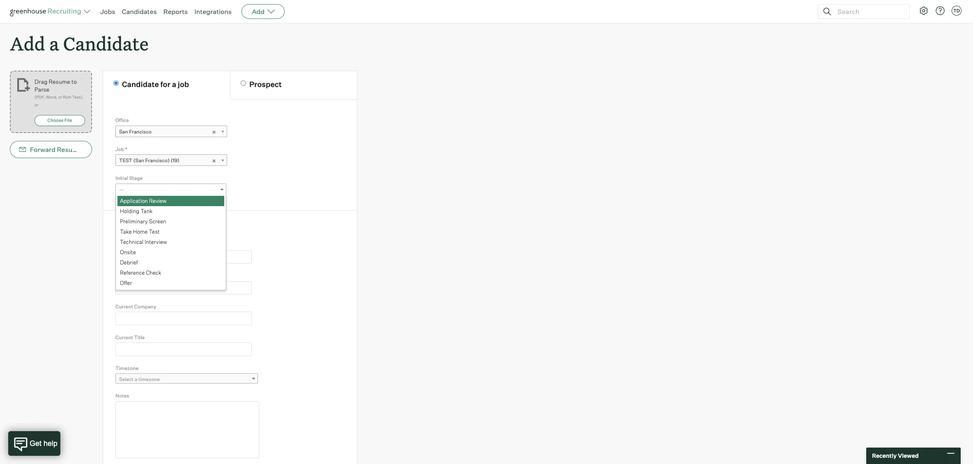 Task type: locate. For each thing, give the bounding box(es) containing it.
rich
[[63, 95, 71, 100]]

test (san francisco) (19)
[[119, 157, 179, 164]]

name up offer
[[127, 273, 140, 279]]

1 vertical spatial a
[[172, 80, 176, 89]]

technical
[[120, 239, 143, 245]]

1 vertical spatial add
[[10, 31, 45, 55]]

td button
[[950, 4, 963, 17]]

first
[[115, 242, 126, 248]]

1 horizontal spatial a
[[135, 376, 137, 383]]

candidate right candidate for a job "radio"
[[122, 80, 159, 89]]

1 horizontal spatial add
[[252, 7, 265, 16]]

name for first
[[127, 242, 140, 248]]

title
[[134, 334, 145, 341]]

integrations link
[[194, 7, 232, 16]]

name
[[127, 242, 140, 248], [127, 273, 140, 279]]

timezone
[[138, 376, 160, 383]]

a right select
[[135, 376, 137, 383]]

current for current title
[[115, 334, 133, 341]]

1 vertical spatial company
[[134, 304, 156, 310]]

1 horizontal spatial or
[[58, 95, 62, 100]]

0 horizontal spatial add
[[10, 31, 45, 55]]

Candidate for a job radio
[[113, 81, 119, 86]]

resume left via
[[57, 146, 82, 154]]

text),
[[72, 95, 83, 100]]

current down offer
[[115, 304, 133, 310]]

0 horizontal spatial or
[[34, 102, 38, 107]]

office
[[115, 117, 129, 123]]

resume for drag
[[49, 78, 70, 85]]

current for current company
[[115, 304, 133, 310]]

--
[[119, 186, 124, 193]]

1 current from the top
[[115, 304, 133, 310]]

or
[[58, 95, 62, 100], [34, 102, 38, 107]]

None text field
[[115, 250, 252, 264], [115, 281, 252, 295], [115, 250, 252, 264], [115, 281, 252, 295]]

screen
[[149, 218, 166, 225]]

* left check
[[141, 273, 143, 279]]

0 vertical spatial add
[[252, 7, 265, 16]]

or down (pdf,
[[34, 102, 38, 107]]

1 vertical spatial current
[[115, 334, 133, 341]]

job
[[115, 146, 124, 152]]

add inside popup button
[[252, 7, 265, 16]]

1 - from the left
[[119, 186, 121, 193]]

2 current from the top
[[115, 334, 133, 341]]

2 horizontal spatial a
[[172, 80, 176, 89]]

a for candidate
[[49, 31, 59, 55]]

parse
[[34, 86, 49, 93]]

company up title at the left of the page
[[134, 304, 156, 310]]

candidate down jobs
[[63, 31, 149, 55]]

*
[[125, 146, 127, 152], [141, 242, 143, 248], [141, 273, 143, 279]]

stage
[[129, 175, 143, 181]]

(san
[[133, 157, 144, 164]]

1 vertical spatial *
[[141, 242, 143, 248]]

candidates link
[[122, 7, 157, 16]]

resume left to
[[49, 78, 70, 85]]

1 vertical spatial name
[[127, 273, 140, 279]]

add button
[[242, 4, 285, 19]]

offer
[[120, 280, 132, 286]]

current
[[115, 304, 133, 310], [115, 334, 133, 341]]

application
[[120, 197, 148, 204]]

* down home
[[141, 242, 143, 248]]

-- link
[[115, 184, 226, 195]]

home
[[133, 228, 148, 235]]

0 vertical spatial current
[[115, 304, 133, 310]]

resume
[[49, 78, 70, 85], [57, 146, 82, 154]]

None text field
[[115, 312, 252, 325], [115, 343, 252, 356], [115, 312, 252, 325], [115, 343, 252, 356]]

add
[[252, 7, 265, 16], [10, 31, 45, 55]]

select a timezone link
[[115, 374, 258, 385]]

current title
[[115, 334, 145, 341]]

0 vertical spatial or
[[58, 95, 62, 100]]

1 vertical spatial candidate
[[122, 80, 159, 89]]

tank
[[141, 208, 153, 214]]

name for last
[[127, 273, 140, 279]]

2 - from the left
[[121, 186, 124, 193]]

company
[[145, 222, 180, 231], [134, 304, 156, 310]]

0 vertical spatial a
[[49, 31, 59, 55]]

reports
[[163, 7, 188, 16]]

2 vertical spatial a
[[135, 376, 137, 383]]

a for timezone
[[135, 376, 137, 383]]

word,
[[46, 95, 57, 100]]

san
[[119, 128, 128, 135]]

preliminary
[[120, 218, 148, 225]]

Notes text field
[[115, 401, 259, 458]]

resume for forward
[[57, 146, 82, 154]]

0 vertical spatial name
[[127, 242, 140, 248]]

current left title at the left of the page
[[115, 334, 133, 341]]

candidate
[[63, 31, 149, 55], [122, 80, 159, 89]]

* right job
[[125, 146, 127, 152]]

or left the rich
[[58, 95, 62, 100]]

current company
[[115, 304, 156, 310]]

company up interview
[[145, 222, 180, 231]]

drag resume to parse (pdf, word, or rich text), or
[[34, 78, 83, 107]]

-
[[119, 186, 121, 193], [121, 186, 124, 193]]

0 horizontal spatial a
[[49, 31, 59, 55]]

a right for
[[172, 80, 176, 89]]

jobs link
[[100, 7, 115, 16]]

debrief
[[120, 259, 138, 266]]

initial
[[115, 175, 128, 181]]

resume inside "button"
[[57, 146, 82, 154]]

email
[[94, 146, 111, 154]]

configure image
[[919, 6, 929, 16]]

jobs
[[100, 7, 115, 16]]

0 vertical spatial resume
[[49, 78, 70, 85]]

a
[[49, 31, 59, 55], [172, 80, 176, 89], [135, 376, 137, 383]]

2 vertical spatial *
[[141, 273, 143, 279]]

francisco)
[[145, 157, 170, 164]]

application review holding tank preliminary screen take home test technical interview onsite debrief reference check offer
[[120, 197, 167, 286]]

1 vertical spatial resume
[[57, 146, 82, 154]]

name up onsite
[[127, 242, 140, 248]]

forward resume via email button
[[10, 141, 111, 158]]

onsite
[[120, 249, 136, 255]]

a down "greenhouse recruiting" image
[[49, 31, 59, 55]]

resume inside 'drag resume to parse (pdf, word, or rich text), or'
[[49, 78, 70, 85]]

&
[[138, 222, 144, 231]]



Task type: vqa. For each thing, say whether or not it's contained in the screenshot.
interview
yes



Task type: describe. For each thing, give the bounding box(es) containing it.
forward resume via email
[[30, 146, 111, 154]]

san francisco link
[[115, 126, 227, 138]]

prospect
[[249, 80, 282, 89]]

to
[[71, 78, 77, 85]]

select a timezone
[[119, 376, 160, 383]]

notes
[[115, 393, 129, 399]]

review
[[149, 197, 167, 204]]

check
[[146, 269, 161, 276]]

td
[[954, 8, 960, 14]]

greenhouse recruiting image
[[10, 7, 84, 16]]

choose
[[47, 118, 63, 123]]

forward
[[30, 146, 55, 154]]

reports link
[[163, 7, 188, 16]]

reference
[[120, 269, 145, 276]]

francisco
[[129, 128, 152, 135]]

* for last name *
[[141, 273, 143, 279]]

job
[[178, 80, 189, 89]]

recently viewed
[[872, 452, 919, 459]]

candidates
[[122, 7, 157, 16]]

first name *
[[115, 242, 143, 248]]

select
[[119, 376, 134, 383]]

0 vertical spatial candidate
[[63, 31, 149, 55]]

name & company
[[115, 222, 180, 231]]

choose file
[[47, 118, 72, 123]]

add for add
[[252, 7, 265, 16]]

integrations
[[194, 7, 232, 16]]

for
[[160, 80, 170, 89]]

file
[[64, 118, 72, 123]]

test
[[119, 157, 132, 164]]

viewed
[[898, 452, 919, 459]]

last
[[115, 273, 126, 279]]

san francisco
[[119, 128, 152, 135]]

(19)
[[171, 157, 179, 164]]

test (san francisco) (19) link
[[115, 155, 227, 166]]

interview
[[145, 239, 167, 245]]

Prospect radio
[[241, 81, 246, 86]]

test
[[149, 228, 160, 235]]

name
[[115, 222, 137, 231]]

last name *
[[115, 273, 143, 279]]

td button
[[952, 6, 962, 16]]

holding
[[120, 208, 139, 214]]

1 vertical spatial or
[[34, 102, 38, 107]]

via
[[83, 146, 92, 154]]

* for first name *
[[141, 242, 143, 248]]

0 vertical spatial company
[[145, 222, 180, 231]]

Search text field
[[836, 6, 902, 17]]

timezone
[[115, 365, 139, 371]]

add a candidate
[[10, 31, 149, 55]]

job *
[[115, 146, 127, 152]]

initial stage
[[115, 175, 143, 181]]

candidate for a job
[[122, 80, 189, 89]]

take
[[120, 228, 132, 235]]

(pdf,
[[34, 95, 45, 100]]

add for add a candidate
[[10, 31, 45, 55]]

drag
[[34, 78, 47, 85]]

recently
[[872, 452, 897, 459]]

0 vertical spatial *
[[125, 146, 127, 152]]



